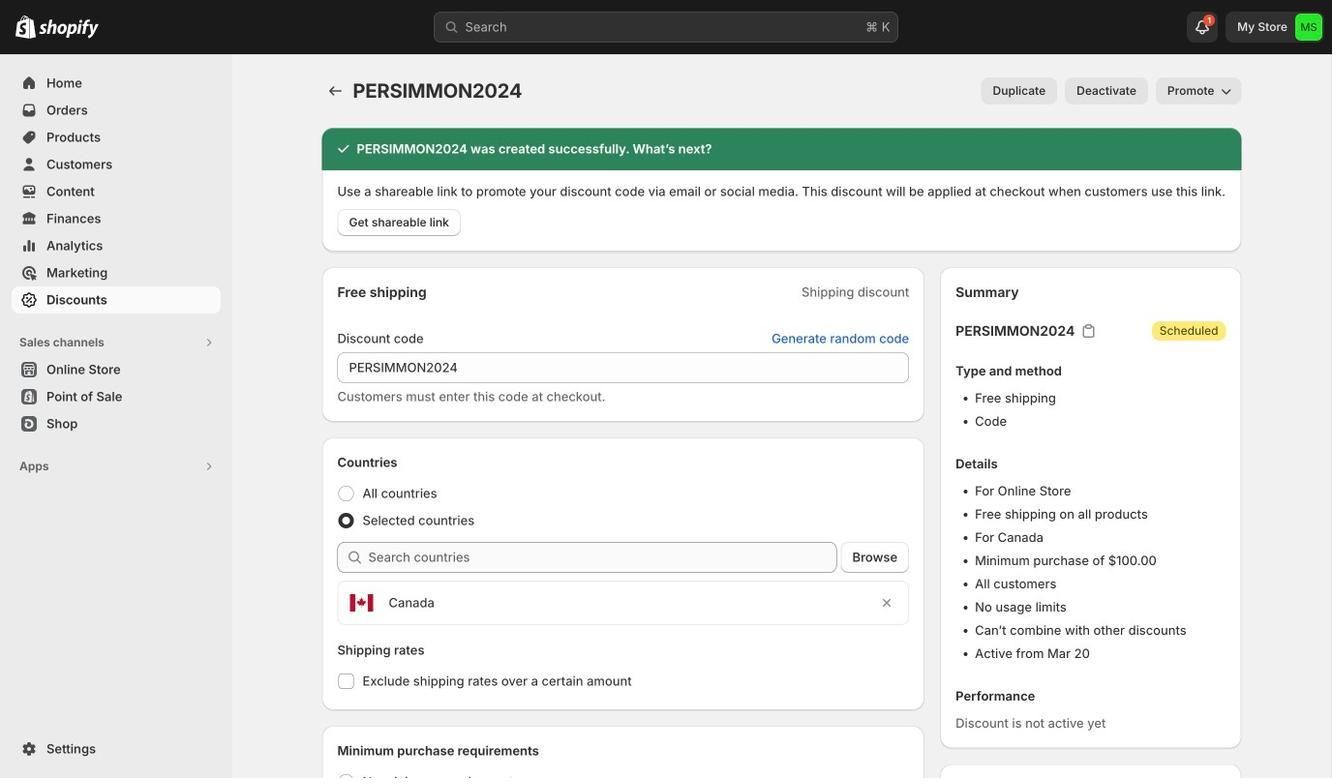 Task type: locate. For each thing, give the bounding box(es) containing it.
Search countries text field
[[368, 542, 837, 573]]

shopify image
[[39, 19, 99, 38]]

None text field
[[337, 352, 909, 383]]



Task type: describe. For each thing, give the bounding box(es) containing it.
my store image
[[1296, 14, 1323, 41]]

shopify image
[[15, 15, 36, 38]]



Task type: vqa. For each thing, say whether or not it's contained in the screenshot.
the right the
no



